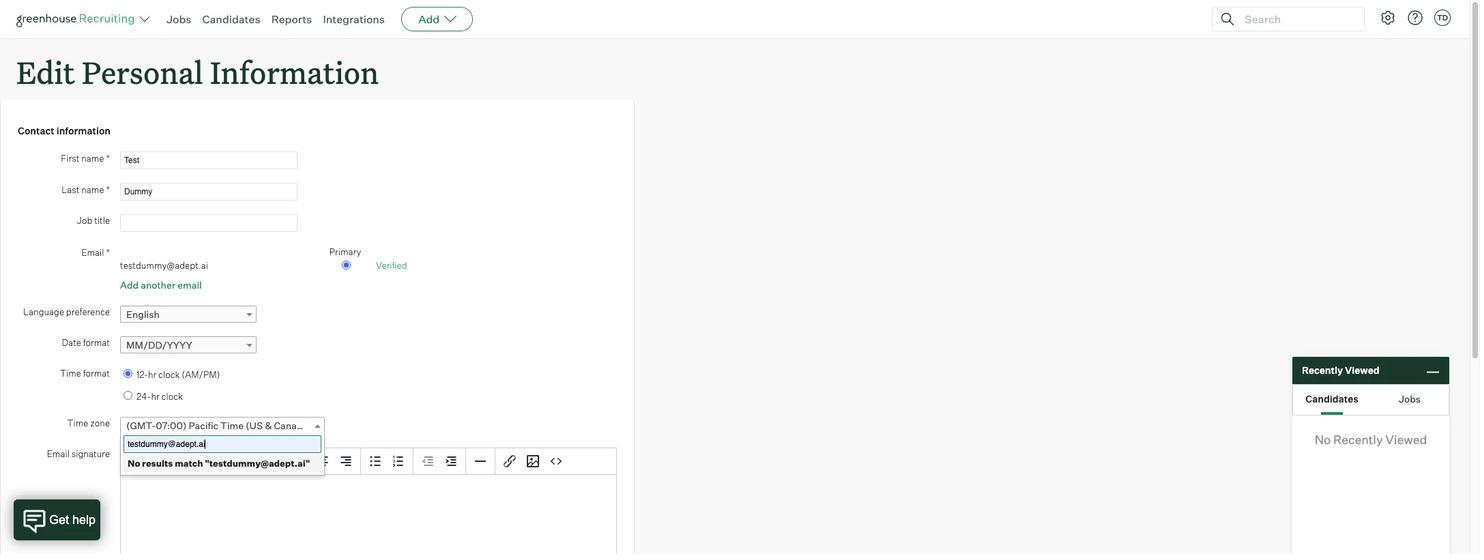 Task type: vqa. For each thing, say whether or not it's contained in the screenshot.
holding
no



Task type: locate. For each thing, give the bounding box(es) containing it.
clock for 24-
[[161, 391, 183, 402]]

None radio
[[342, 261, 350, 270]]

name
[[81, 153, 104, 164], [81, 184, 104, 195]]

candidates down recently viewed
[[1306, 393, 1358, 404]]

1 horizontal spatial testdummy@adept.ai
[[209, 458, 305, 469]]

add button
[[401, 7, 473, 31]]

0 vertical spatial name
[[81, 153, 104, 164]]

Search text field
[[1241, 9, 1352, 29]]

integrations link
[[323, 12, 385, 26]]

add for add
[[418, 12, 440, 26]]

language
[[23, 307, 64, 317]]

2 format from the top
[[83, 368, 110, 379]]

information
[[210, 52, 379, 92]]

0 vertical spatial clock
[[158, 369, 180, 380]]

clock up 24-hr clock
[[158, 369, 180, 380]]

time down date
[[60, 368, 81, 379]]

* down title
[[106, 246, 110, 258]]

0 horizontal spatial "
[[205, 458, 209, 469]]

no
[[1315, 432, 1331, 447], [128, 458, 140, 469]]

clock down 12-hr clock (am/pm)
[[161, 391, 183, 402]]

email left signature
[[47, 448, 70, 459]]

1 vertical spatial format
[[83, 368, 110, 379]]

jobs
[[166, 12, 191, 26], [1399, 393, 1421, 404]]

greenhouse recruiting image
[[16, 11, 139, 27]]

add
[[418, 12, 440, 26], [120, 279, 139, 290]]

2 * from the top
[[106, 183, 110, 195]]

viewed
[[1345, 365, 1379, 376], [1385, 432, 1427, 447]]

1 vertical spatial name
[[81, 184, 104, 195]]

None text field
[[120, 151, 298, 169], [120, 183, 298, 200], [124, 435, 321, 453], [120, 151, 298, 169], [120, 183, 298, 200], [124, 435, 321, 453]]

candidates right jobs link
[[202, 12, 260, 26]]

1 * from the top
[[106, 152, 110, 164]]

3 * from the top
[[106, 246, 110, 258]]

2 name from the top
[[81, 184, 104, 195]]

0 horizontal spatial jobs
[[166, 12, 191, 26]]

email down job title
[[81, 247, 104, 258]]

1 format from the top
[[83, 337, 110, 348]]

0 vertical spatial hr
[[148, 369, 156, 380]]

* for first name *
[[106, 152, 110, 164]]

testdummy@adept.ai down (us
[[209, 458, 305, 469]]

* up title
[[106, 183, 110, 195]]

add another email
[[120, 279, 202, 290]]

td button
[[1432, 7, 1453, 29]]

time
[[60, 368, 81, 379], [67, 418, 88, 429], [220, 420, 244, 431]]

1 name from the top
[[81, 153, 104, 164]]

0 vertical spatial email
[[81, 247, 104, 258]]

toolbar
[[121, 448, 285, 475], [285, 448, 361, 475], [361, 448, 414, 475], [414, 448, 466, 475], [495, 448, 570, 475]]

1 vertical spatial *
[[106, 183, 110, 195]]

clock
[[158, 369, 180, 380], [161, 391, 183, 402]]

1 vertical spatial viewed
[[1385, 432, 1427, 447]]

2 vertical spatial *
[[106, 246, 110, 258]]

group
[[121, 448, 616, 475]]

jobs left candidates link
[[166, 12, 191, 26]]

1 horizontal spatial jobs
[[1399, 393, 1421, 404]]

language preference
[[23, 307, 110, 317]]

1 vertical spatial testdummy@adept.ai
[[209, 458, 305, 469]]

0 vertical spatial jobs
[[166, 12, 191, 26]]

last name *
[[62, 183, 110, 195]]

date format
[[62, 337, 110, 348]]

configure image
[[1380, 10, 1396, 26]]

1 horizontal spatial email
[[81, 247, 104, 258]]

1 " from the left
[[205, 458, 209, 469]]

0 vertical spatial format
[[83, 337, 110, 348]]

primary
[[329, 246, 361, 257]]

(gmt-07:00) pacific time (us & canada)
[[126, 420, 312, 431]]

(us
[[246, 420, 263, 431]]

format
[[83, 337, 110, 348], [83, 368, 110, 379]]

candidates link
[[202, 12, 260, 26]]

job
[[77, 215, 92, 226]]

hr up 24-hr clock
[[148, 369, 156, 380]]

email
[[81, 247, 104, 258], [47, 448, 70, 459]]

td button
[[1434, 10, 1451, 26]]

0 vertical spatial viewed
[[1345, 365, 1379, 376]]

time format
[[60, 368, 110, 379]]

" right match
[[205, 458, 209, 469]]

1 vertical spatial recently
[[1333, 432, 1383, 447]]

3 toolbar from the left
[[361, 448, 414, 475]]

24-hr clock
[[136, 391, 183, 402]]

(gmt-07:00) pacific time (us & canada) link
[[120, 417, 325, 434]]

verified
[[376, 260, 407, 271]]

1 vertical spatial email
[[47, 448, 70, 459]]

jobs up no recently viewed
[[1399, 393, 1421, 404]]

format right date
[[83, 337, 110, 348]]

canada)
[[274, 420, 312, 431]]

testdummy@adept.ai
[[120, 260, 208, 271], [209, 458, 305, 469]]

information
[[56, 125, 111, 137]]

first
[[61, 153, 79, 164]]

"
[[205, 458, 209, 469], [305, 458, 310, 469]]

name inside last name *
[[81, 184, 104, 195]]

0 vertical spatial no
[[1315, 432, 1331, 447]]

testdummy@adept.ai up the add another email
[[120, 260, 208, 271]]

email inside email *
[[81, 247, 104, 258]]

0 horizontal spatial viewed
[[1345, 365, 1379, 376]]

0 vertical spatial candidates
[[202, 12, 260, 26]]

name for first name *
[[81, 153, 104, 164]]

1 horizontal spatial add
[[418, 12, 440, 26]]

name right first
[[81, 153, 104, 164]]

email
[[178, 279, 202, 290]]

*
[[106, 152, 110, 164], [106, 183, 110, 195], [106, 246, 110, 258]]

1 vertical spatial jobs
[[1399, 393, 1421, 404]]

0 horizontal spatial add
[[120, 279, 139, 290]]

1 horizontal spatial "
[[305, 458, 310, 469]]

date
[[62, 337, 81, 348]]

recently
[[1302, 365, 1343, 376], [1333, 432, 1383, 447]]

name for last name *
[[81, 184, 104, 195]]

add inside popup button
[[418, 12, 440, 26]]

0 horizontal spatial email
[[47, 448, 70, 459]]

1 vertical spatial candidates
[[1306, 393, 1358, 404]]

email signature
[[47, 448, 110, 459]]

24-
[[136, 391, 151, 402]]

1 vertical spatial clock
[[161, 391, 183, 402]]

1 horizontal spatial candidates
[[1306, 393, 1358, 404]]

0 horizontal spatial no
[[128, 458, 140, 469]]

reports
[[271, 12, 312, 26]]

contact information
[[18, 125, 111, 137]]

1 horizontal spatial no
[[1315, 432, 1331, 447]]

0 horizontal spatial testdummy@adept.ai
[[120, 260, 208, 271]]

tab list containing candidates
[[1293, 385, 1449, 415]]

time for time zone
[[67, 418, 88, 429]]

candidates
[[202, 12, 260, 26], [1306, 393, 1358, 404]]

0 vertical spatial add
[[418, 12, 440, 26]]

0 vertical spatial testdummy@adept.ai
[[120, 260, 208, 271]]

english
[[126, 309, 160, 320]]

integrations
[[323, 12, 385, 26]]

name inside first name *
[[81, 153, 104, 164]]

time left "zone"
[[67, 418, 88, 429]]

" down "canada)"
[[305, 458, 310, 469]]

tab list
[[1293, 385, 1449, 415]]

1 vertical spatial add
[[120, 279, 139, 290]]

title
[[94, 215, 110, 226]]

jobs inside tab list
[[1399, 393, 1421, 404]]

12-hr clock (am/pm)
[[136, 369, 220, 380]]

1 vertical spatial hr
[[151, 391, 160, 402]]

format left 12-hr clock (am/pm) radio at the left bottom of the page
[[83, 368, 110, 379]]

hr right "24-hr clock" option
[[151, 391, 160, 402]]

* down information
[[106, 152, 110, 164]]

2 " from the left
[[305, 458, 310, 469]]

1 horizontal spatial viewed
[[1385, 432, 1427, 447]]

name right last
[[81, 184, 104, 195]]

email *
[[81, 246, 110, 258]]

1 vertical spatial no
[[128, 458, 140, 469]]

hr
[[148, 369, 156, 380], [151, 391, 160, 402]]

0 vertical spatial *
[[106, 152, 110, 164]]



Task type: describe. For each thing, give the bounding box(es) containing it.
job title
[[77, 215, 110, 226]]

12-
[[136, 369, 148, 380]]

Job title text field
[[120, 214, 298, 232]]

personal
[[82, 52, 203, 92]]

english link
[[120, 306, 257, 323]]

07:00)
[[156, 420, 187, 431]]

&
[[265, 420, 272, 431]]

no for no results match " testdummy@adept.ai "
[[128, 458, 140, 469]]

* for last name *
[[106, 183, 110, 195]]

jobs link
[[166, 12, 191, 26]]

12-hr clock (AM/PM) radio
[[124, 369, 132, 378]]

clock for 12-
[[158, 369, 180, 380]]

mm/dd/yyyy link
[[120, 337, 257, 354]]

time zone
[[67, 418, 110, 429]]

time for time format
[[60, 368, 81, 379]]

1 toolbar from the left
[[121, 448, 285, 475]]

2 toolbar from the left
[[285, 448, 361, 475]]

preference
[[66, 307, 110, 317]]

(gmt-
[[126, 420, 156, 431]]

add another email link
[[120, 279, 202, 290]]

td
[[1437, 13, 1448, 23]]

24-hr clock radio
[[124, 391, 132, 400]]

5 toolbar from the left
[[495, 448, 570, 475]]

(am/pm)
[[182, 369, 220, 380]]

first name *
[[61, 152, 110, 164]]

edit personal information
[[16, 52, 379, 92]]

email for signature
[[47, 448, 70, 459]]

0 vertical spatial recently
[[1302, 365, 1343, 376]]

signature
[[71, 448, 110, 459]]

hr for 24-
[[151, 391, 160, 402]]

time left (us
[[220, 420, 244, 431]]

4 toolbar from the left
[[414, 448, 466, 475]]

match
[[175, 458, 203, 469]]

last
[[62, 184, 79, 195]]

results
[[142, 458, 173, 469]]

no recently viewed
[[1315, 432, 1427, 447]]

format for date format
[[83, 337, 110, 348]]

0 horizontal spatial candidates
[[202, 12, 260, 26]]

another
[[141, 279, 175, 290]]

edit
[[16, 52, 75, 92]]

add for add another email
[[120, 279, 139, 290]]

contact
[[18, 125, 54, 137]]

no results match " testdummy@adept.ai "
[[128, 458, 310, 469]]

mm/dd/yyyy
[[126, 339, 192, 351]]

pacific
[[189, 420, 218, 431]]

zone
[[90, 418, 110, 429]]

candidates inside tab list
[[1306, 393, 1358, 404]]

hr for 12-
[[148, 369, 156, 380]]

recently viewed
[[1302, 365, 1379, 376]]

format for time format
[[83, 368, 110, 379]]

reports link
[[271, 12, 312, 26]]

email for *
[[81, 247, 104, 258]]

no for no recently viewed
[[1315, 432, 1331, 447]]



